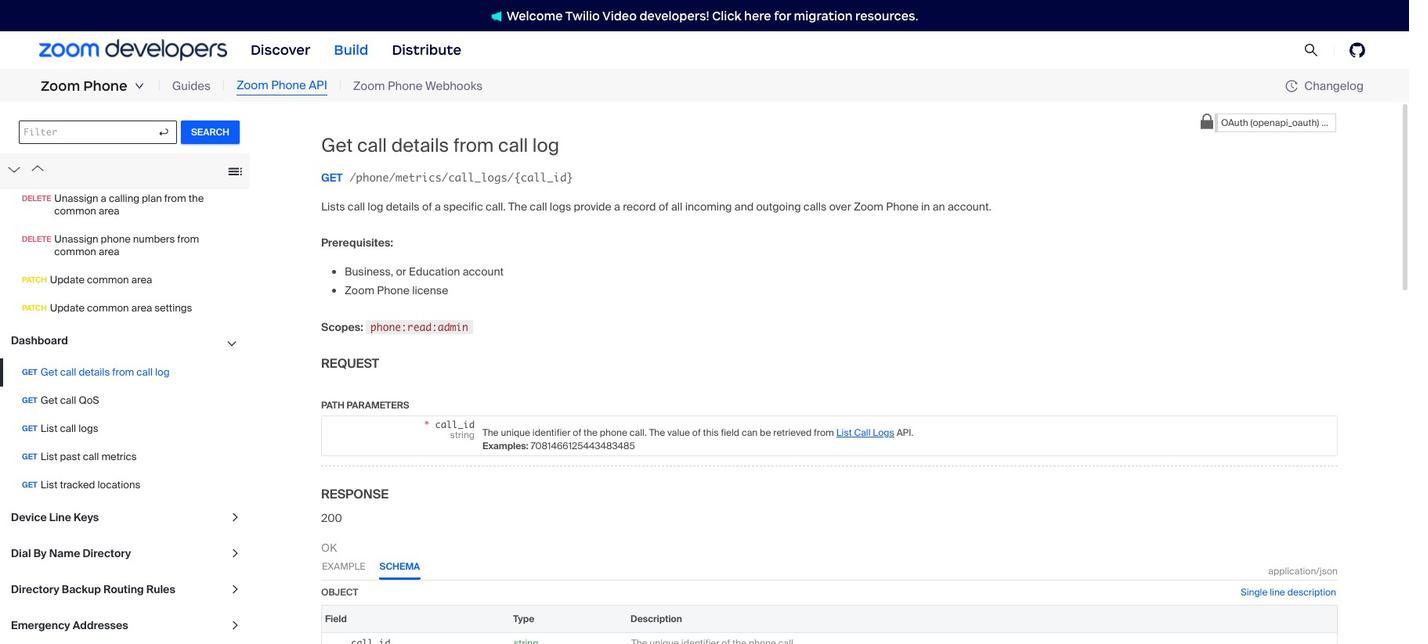Task type: vqa. For each thing, say whether or not it's contained in the screenshot.
the left Phone
yes



Task type: locate. For each thing, give the bounding box(es) containing it.
api
[[309, 78, 327, 93]]

2 horizontal spatial phone
[[388, 78, 423, 94]]

3 phone from the left
[[388, 78, 423, 94]]

phone left webhooks
[[388, 78, 423, 94]]

phone for zoom phone api
[[271, 78, 306, 93]]

response
[[321, 486, 389, 503]]

here
[[744, 8, 771, 23]]

2 phone from the left
[[271, 78, 306, 93]]

1 phone from the left
[[83, 78, 127, 95]]

zoom for zoom phone
[[41, 78, 80, 95]]

ok
[[321, 541, 337, 555]]

zoom developer logo image
[[39, 39, 227, 61]]

github image
[[1350, 42, 1365, 58], [1350, 42, 1365, 58]]

history image
[[1286, 80, 1298, 92]]

zoom
[[41, 78, 80, 95], [237, 78, 268, 93], [353, 78, 385, 94]]

phone for zoom phone
[[83, 78, 127, 95]]

3 zoom from the left
[[353, 78, 385, 94]]

2 horizontal spatial zoom
[[353, 78, 385, 94]]

description
[[1288, 586, 1336, 599]]

1 horizontal spatial zoom
[[237, 78, 268, 93]]

single line description
[[1241, 586, 1336, 599]]

guides link
[[172, 77, 211, 95]]

phone
[[83, 78, 127, 95], [271, 78, 306, 93], [388, 78, 423, 94]]

field
[[325, 613, 347, 626]]

phone left down "image"
[[83, 78, 127, 95]]

twilio
[[565, 8, 600, 23]]

2 zoom from the left
[[237, 78, 268, 93]]

phone left api
[[271, 78, 306, 93]]

notification image
[[491, 11, 507, 22], [491, 11, 502, 22]]

0 horizontal spatial phone
[[83, 78, 127, 95]]

1 zoom from the left
[[41, 78, 80, 95]]

developers!
[[640, 8, 709, 23]]

object
[[321, 586, 358, 599]]

search image
[[1304, 43, 1318, 57]]

zoom phone api link
[[237, 77, 327, 95]]

1 horizontal spatial phone
[[271, 78, 306, 93]]

click
[[712, 8, 741, 23]]

0 horizontal spatial zoom
[[41, 78, 80, 95]]



Task type: describe. For each thing, give the bounding box(es) containing it.
migration
[[794, 8, 853, 23]]

history image
[[1286, 80, 1304, 92]]

request
[[321, 355, 379, 372]]

down image
[[135, 81, 144, 91]]

resources.
[[855, 8, 918, 23]]

video
[[602, 8, 637, 23]]

guides
[[172, 78, 211, 94]]

welcome twilio video developers! click here for migration resources.
[[507, 8, 918, 23]]

zoom phone webhooks
[[353, 78, 483, 94]]

changelog link
[[1286, 78, 1364, 94]]

welcome twilio video developers! click here for migration resources. link
[[475, 7, 934, 24]]

zoom phone
[[41, 78, 127, 95]]

parameters
[[347, 399, 409, 412]]

search image
[[1304, 43, 1318, 57]]

line
[[1270, 586, 1285, 599]]

welcome
[[507, 8, 563, 23]]

phone for zoom phone webhooks
[[388, 78, 423, 94]]

webhooks
[[425, 78, 483, 94]]

for
[[774, 8, 791, 23]]

single
[[1241, 586, 1268, 599]]

zoom phone webhooks link
[[353, 77, 483, 95]]

type
[[513, 613, 535, 626]]

zoom for zoom phone webhooks
[[353, 78, 385, 94]]

path
[[321, 399, 345, 412]]

zoom for zoom phone api
[[237, 78, 268, 93]]

200
[[321, 511, 342, 525]]

changelog
[[1304, 78, 1364, 94]]

path parameters
[[321, 399, 409, 412]]

zoom phone api
[[237, 78, 327, 93]]



